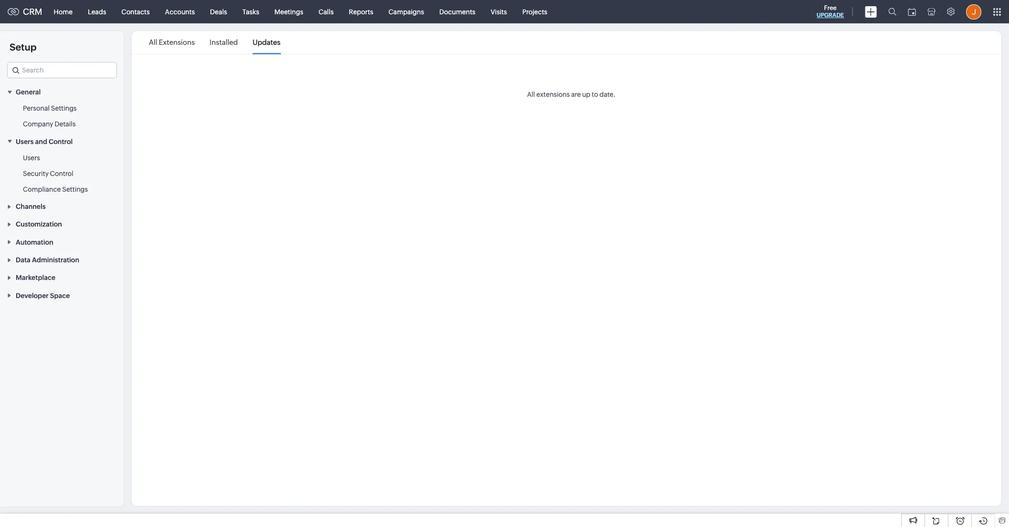 Task type: locate. For each thing, give the bounding box(es) containing it.
settings up details
[[51, 105, 77, 112]]

documents link
[[432, 0, 483, 23]]

1 vertical spatial users
[[23, 154, 40, 162]]

settings
[[51, 105, 77, 112], [62, 185, 88, 193]]

deals link
[[203, 0, 235, 23]]

general
[[16, 88, 41, 96]]

campaigns
[[389, 8, 424, 16]]

general region
[[0, 101, 124, 132]]

channels
[[16, 203, 46, 210]]

all
[[149, 38, 157, 46], [527, 91, 535, 98]]

deals
[[210, 8, 227, 16]]

space
[[50, 292, 70, 300]]

free upgrade
[[817, 4, 844, 19]]

upgrade
[[817, 12, 844, 19]]

calls
[[319, 8, 334, 16]]

marketplace
[[16, 274, 55, 282]]

users and control region
[[0, 150, 124, 197]]

tasks
[[242, 8, 259, 16]]

settings for compliance settings
[[62, 185, 88, 193]]

0 vertical spatial users
[[16, 138, 34, 145]]

users for users
[[23, 154, 40, 162]]

settings inside compliance settings link
[[62, 185, 88, 193]]

users up security
[[23, 154, 40, 162]]

data administration button
[[0, 251, 124, 269]]

1 vertical spatial control
[[50, 170, 73, 177]]

customization button
[[0, 215, 124, 233]]

1 vertical spatial settings
[[62, 185, 88, 193]]

security control link
[[23, 169, 73, 178]]

users left "and"
[[16, 138, 34, 145]]

users for users and control
[[16, 138, 34, 145]]

0 vertical spatial all
[[149, 38, 157, 46]]

up
[[582, 91, 591, 98]]

details
[[55, 120, 76, 128]]

users inside region
[[23, 154, 40, 162]]

marketplace button
[[0, 269, 124, 287]]

0 vertical spatial settings
[[51, 105, 77, 112]]

compliance settings
[[23, 185, 88, 193]]

control
[[49, 138, 73, 145], [50, 170, 73, 177]]

settings up channels dropdown button
[[62, 185, 88, 193]]

meetings link
[[267, 0, 311, 23]]

projects
[[522, 8, 547, 16]]

and
[[35, 138, 47, 145]]

0 vertical spatial control
[[49, 138, 73, 145]]

leads
[[88, 8, 106, 16]]

extensions
[[159, 38, 195, 46]]

control up compliance settings link at the left top
[[50, 170, 73, 177]]

users inside dropdown button
[[16, 138, 34, 145]]

settings inside personal settings link
[[51, 105, 77, 112]]

customization
[[16, 221, 62, 228]]

users link
[[23, 153, 40, 163]]

reports
[[349, 8, 373, 16]]

None field
[[7, 62, 117, 78]]

control down details
[[49, 138, 73, 145]]

all left the extensions
[[149, 38, 157, 46]]

data administration
[[16, 256, 79, 264]]

security control
[[23, 170, 73, 177]]

developer
[[16, 292, 49, 300]]

1 vertical spatial all
[[527, 91, 535, 98]]

crm
[[23, 7, 42, 17]]

all extensions link
[[149, 31, 195, 53]]

0 horizontal spatial all
[[149, 38, 157, 46]]

profile element
[[961, 0, 987, 23]]

profile image
[[966, 4, 982, 19]]

contacts link
[[114, 0, 157, 23]]

1 horizontal spatial all
[[527, 91, 535, 98]]

users
[[16, 138, 34, 145], [23, 154, 40, 162]]

updates
[[253, 38, 281, 46]]

accounts link
[[157, 0, 203, 23]]

developer space
[[16, 292, 70, 300]]

control inside region
[[50, 170, 73, 177]]

date.
[[600, 91, 616, 98]]

all left extensions
[[527, 91, 535, 98]]

search image
[[889, 8, 897, 16]]

search element
[[883, 0, 902, 23]]

calendar image
[[908, 8, 916, 16]]



Task type: vqa. For each thing, say whether or not it's contained in the screenshot.
'Deals'
yes



Task type: describe. For each thing, give the bounding box(es) containing it.
are
[[571, 91, 581, 98]]

personal
[[23, 105, 50, 112]]

all for all extensions
[[149, 38, 157, 46]]

users and control
[[16, 138, 73, 145]]

company details link
[[23, 119, 76, 129]]

personal settings link
[[23, 104, 77, 113]]

visits
[[491, 8, 507, 16]]

contacts
[[122, 8, 150, 16]]

developer space button
[[0, 287, 124, 304]]

security
[[23, 170, 49, 177]]

crm link
[[8, 7, 42, 17]]

compliance
[[23, 185, 61, 193]]

administration
[[32, 256, 79, 264]]

all extensions are up to date.
[[527, 91, 616, 98]]

compliance settings link
[[23, 185, 88, 194]]

reports link
[[341, 0, 381, 23]]

meetings
[[275, 8, 303, 16]]

automation button
[[0, 233, 124, 251]]

company details
[[23, 120, 76, 128]]

channels button
[[0, 197, 124, 215]]

free
[[824, 4, 837, 11]]

create menu image
[[865, 6, 877, 17]]

installed
[[210, 38, 238, 46]]

projects link
[[515, 0, 555, 23]]

home link
[[46, 0, 80, 23]]

control inside dropdown button
[[49, 138, 73, 145]]

company
[[23, 120, 53, 128]]

installed link
[[210, 31, 238, 53]]

automation
[[16, 238, 53, 246]]

updates link
[[253, 31, 281, 53]]

calls link
[[311, 0, 341, 23]]

setup
[[10, 42, 37, 52]]

visits link
[[483, 0, 515, 23]]

tasks link
[[235, 0, 267, 23]]

settings for personal settings
[[51, 105, 77, 112]]

all for all extensions are up to date.
[[527, 91, 535, 98]]

home
[[54, 8, 73, 16]]

general button
[[0, 83, 124, 101]]

documents
[[439, 8, 476, 16]]

users and control button
[[0, 132, 124, 150]]

leads link
[[80, 0, 114, 23]]

all extensions
[[149, 38, 195, 46]]

personal settings
[[23, 105, 77, 112]]

data
[[16, 256, 30, 264]]

to
[[592, 91, 598, 98]]

Search text field
[[8, 63, 116, 78]]

campaigns link
[[381, 0, 432, 23]]

accounts
[[165, 8, 195, 16]]

create menu element
[[859, 0, 883, 23]]

extensions
[[536, 91, 570, 98]]



